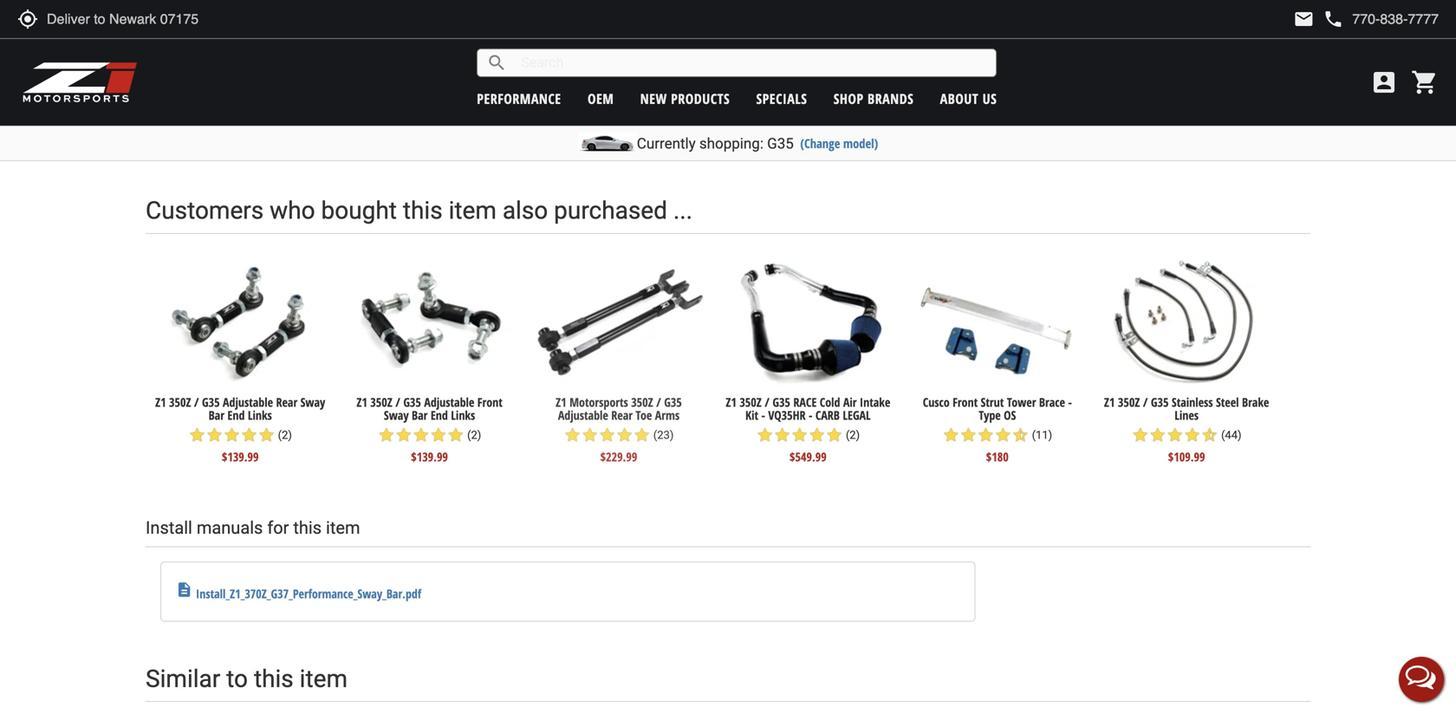 Task type: locate. For each thing, give the bounding box(es) containing it.
1 horizontal spatial sway
[[384, 407, 409, 424]]

2 350z from the left
[[370, 394, 392, 410]]

*** this item does not qualify for any additional discounts or promotions ***
[[546, 111, 916, 128]]

bar for z1 350z / g35 adjustable rear sway bar end links star star star star star (2) $139.99
[[209, 407, 224, 424]]

end
[[227, 407, 245, 424], [431, 407, 448, 424]]

us
[[982, 89, 997, 108]]

arms
[[655, 407, 680, 424]]

1 horizontal spatial end
[[431, 407, 448, 424]]

/ inside z1 350z / g35 stainless steel brake lines star star star star star_half (44) $109.99
[[1143, 394, 1148, 410]]

0 vertical spatial this
[[403, 196, 443, 225]]

4 / from the left
[[765, 394, 770, 410]]

this for bought
[[403, 196, 443, 225]]

*** left the this
[[546, 111, 563, 128]]

2 front from the left
[[953, 394, 978, 410]]

g35 for z1 350z / g35 stainless steel brake lines star star star star star_half (44) $109.99
[[1151, 394, 1169, 410]]

1 horizontal spatial front
[[953, 394, 978, 410]]

for
[[692, 111, 706, 128], [267, 518, 289, 538]]

install manuals for this item
[[146, 518, 360, 538]]

z1 motorsports 350z / g35 adjustable rear toe arms star star star star star (23) $229.99
[[556, 394, 682, 465]]

any
[[709, 111, 726, 128]]

5 350z from the left
[[1118, 394, 1140, 410]]

bought
[[321, 196, 397, 225]]

performance
[[477, 89, 561, 108]]

this up "description install_z1_370z_g37_performance_sway_bar.pdf" at the bottom left
[[293, 518, 322, 538]]

0 horizontal spatial links
[[248, 407, 272, 424]]

adjustable inside z1 350z / g35 adjustable rear sway bar end links star star star star star (2) $139.99
[[223, 394, 273, 410]]

cusco front strut tower brace - type os star star star star star_half (11) $180
[[923, 394, 1072, 465]]

1 vertical spatial for
[[267, 518, 289, 538]]

*** down brands
[[900, 111, 916, 128]]

- right the 'kit'
[[761, 407, 765, 424]]

1 links from the left
[[248, 407, 272, 424]]

this right bought
[[403, 196, 443, 225]]

18 star from the left
[[791, 427, 808, 444]]

2 (2) from the left
[[467, 429, 481, 442]]

currently shopping: g35 (change model)
[[637, 135, 878, 152]]

350z inside z1 350z / g35 race cold air intake kit - vq35hr - carb legal star star star star star (2) $549.99
[[740, 394, 762, 410]]

star_half left (44)
[[1201, 427, 1218, 444]]

item left also
[[449, 196, 497, 225]]

1 horizontal spatial (2)
[[467, 429, 481, 442]]

21 star from the left
[[942, 427, 960, 444]]

z1 for z1 350z / g35 adjustable front sway bar end links star star star star star (2) $139.99
[[357, 394, 367, 410]]

rear
[[276, 394, 297, 410], [611, 407, 633, 424]]

/ for z1 350z / g35 adjustable rear sway bar end links star star star star star (2) $139.99
[[194, 394, 199, 410]]

z1 inside z1 motorsports 350z / g35 adjustable rear toe arms star star star star star (23) $229.99
[[556, 394, 566, 410]]

0 horizontal spatial star_half
[[1012, 427, 1029, 444]]

3 z1 from the left
[[556, 394, 566, 410]]

8 star from the left
[[412, 427, 430, 444]]

g35
[[692, 84, 718, 100], [767, 135, 794, 152], [202, 394, 220, 410], [403, 394, 421, 410], [664, 394, 682, 410], [773, 394, 790, 410], [1151, 394, 1169, 410]]

bar
[[209, 407, 224, 424], [412, 407, 428, 424]]

star_half for cusco front strut tower brace - type os star star star star star_half (11) $180
[[1012, 427, 1029, 444]]

0 horizontal spatial bar
[[209, 407, 224, 424]]

item
[[588, 111, 610, 128], [449, 196, 497, 225], [326, 518, 360, 538], [300, 665, 348, 693]]

discounts
[[781, 111, 825, 128]]

1 z1 from the left
[[155, 394, 166, 410]]

my_location
[[17, 9, 38, 29]]

5 star from the left
[[258, 427, 275, 444]]

description
[[176, 581, 193, 598]]

z1 for z1 350z / g35 race cold air intake kit - vq35hr - carb legal star star star star star (2) $549.99
[[726, 394, 737, 410]]

increase
[[704, 27, 756, 43]]

star
[[188, 427, 206, 444], [206, 427, 223, 444], [223, 427, 240, 444], [240, 427, 258, 444], [258, 427, 275, 444], [378, 427, 395, 444], [395, 427, 412, 444], [412, 427, 430, 444], [430, 427, 447, 444], [447, 427, 464, 444], [564, 427, 581, 444], [581, 427, 599, 444], [599, 427, 616, 444], [616, 427, 633, 444], [633, 427, 651, 444], [756, 427, 774, 444], [774, 427, 791, 444], [791, 427, 808, 444], [808, 427, 826, 444], [826, 427, 843, 444], [942, 427, 960, 444], [960, 427, 977, 444], [977, 427, 994, 444], [994, 427, 1012, 444], [1132, 427, 1149, 444], [1149, 427, 1166, 444], [1166, 427, 1184, 444], [1184, 427, 1201, 444]]

g35 inside z1 motorsports 350z / g35 adjustable rear toe arms star star star star star (23) $229.99
[[664, 394, 682, 410]]

1 horizontal spatial for
[[692, 111, 706, 128]]

g35 inside z1 350z / g35 race cold air intake kit - vq35hr - carb legal star star star star star (2) $549.99
[[773, 394, 790, 410]]

who
[[270, 196, 315, 225]]

description install_z1_370z_g37_performance_sway_bar.pdf
[[176, 581, 421, 602]]

25 star from the left
[[1132, 427, 1149, 444]]

similar
[[146, 665, 220, 693]]

17 star from the left
[[774, 427, 791, 444]]

1 horizontal spatial bar
[[412, 407, 428, 424]]

sway
[[300, 394, 325, 410], [384, 407, 409, 424]]

bar for z1 350z / g35 adjustable front sway bar end links star star star star star (2) $139.99
[[412, 407, 428, 424]]

3 350z from the left
[[631, 394, 653, 410]]

1 vertical spatial this
[[293, 518, 322, 538]]

$139.99 inside z1 350z / g35 adjustable front sway bar end links star star star star star (2) $139.99
[[411, 449, 448, 465]]

new products
[[640, 89, 730, 108]]

new products link
[[640, 89, 730, 108]]

/ for z1 350z / g35 stainless steel brake lines star star star star star_half (44) $109.99
[[1143, 394, 1148, 410]]

z1 350z / g35 adjustable front sway bar end links star star star star star (2) $139.99
[[357, 394, 502, 465]]

1 *** from the left
[[546, 111, 563, 128]]

2 *** from the left
[[900, 111, 916, 128]]

23 star from the left
[[977, 427, 994, 444]]

about
[[940, 89, 979, 108]]

search
[[486, 52, 507, 73]]

/ inside z1 350z / g35 adjustable rear sway bar end links star star star star star (2) $139.99
[[194, 394, 199, 410]]

z1 inside z1 350z / g35 adjustable front sway bar end links star star star star star (2) $139.99
[[357, 394, 367, 410]]

this
[[566, 111, 585, 128]]

- left carb
[[809, 407, 812, 424]]

end inside z1 350z / g35 adjustable rear sway bar end links star star star star star (2) $139.99
[[227, 407, 245, 424]]

9 star from the left
[[430, 427, 447, 444]]

0 horizontal spatial $139.99
[[222, 449, 259, 465]]

1 front from the left
[[477, 394, 502, 410]]

bar inside z1 350z / g35 adjustable rear sway bar end links star star star star star (2) $139.99
[[209, 407, 224, 424]]

2 horizontal spatial -
[[1068, 394, 1072, 410]]

adjustable for z1 350z / g35 adjustable front sway bar end links star star star star star (2) $139.99
[[424, 394, 474, 410]]

/ for z1 350z / g35 race cold air intake kit - vq35hr - carb legal star star star star star (2) $549.99
[[765, 394, 770, 410]]

$180
[[986, 449, 1009, 465]]

/ inside z1 motorsports 350z / g35 adjustable rear toe arms star star star star star (23) $229.99
[[656, 394, 661, 410]]

links inside z1 350z / g35 adjustable rear sway bar end links star star star star star (2) $139.99
[[248, 407, 272, 424]]

links for z1 350z / g35 adjustable front sway bar end links star star star star star (2) $139.99
[[451, 407, 475, 424]]

this right to
[[254, 665, 294, 693]]

adjustable inside z1 350z / g35 adjustable front sway bar end links star star star star star (2) $139.99
[[424, 394, 474, 410]]

products
[[671, 89, 730, 108]]

14 star from the left
[[616, 427, 633, 444]]

infiniti
[[651, 84, 688, 100]]

links inside z1 350z / g35 adjustable front sway bar end links star star star star star (2) $139.99
[[451, 407, 475, 424]]

0 horizontal spatial end
[[227, 407, 245, 424]]

2008
[[617, 84, 648, 100]]

account_box link
[[1366, 68, 1402, 96]]

sway for z1 350z / g35 adjustable rear sway bar end links star star star star star (2) $139.99
[[300, 394, 325, 410]]

shopping_cart link
[[1407, 68, 1439, 96]]

12 star from the left
[[581, 427, 599, 444]]

5 / from the left
[[1143, 394, 1148, 410]]

air
[[843, 394, 857, 410]]

only)
[[805, 84, 844, 100]]

350z inside z1 350z / g35 adjustable rear sway bar end links star star star star star (2) $139.99
[[169, 394, 191, 410]]

2 star from the left
[[206, 427, 223, 444]]

1 star from the left
[[188, 427, 206, 444]]

this
[[403, 196, 443, 225], [293, 518, 322, 538], [254, 665, 294, 693]]

1 horizontal spatial $139.99
[[411, 449, 448, 465]]

oem link
[[588, 89, 614, 108]]

1 horizontal spatial links
[[451, 407, 475, 424]]

0 horizontal spatial rear
[[276, 394, 297, 410]]

lines
[[1175, 407, 1199, 424]]

2 horizontal spatial (2)
[[846, 429, 860, 442]]

currently
[[637, 135, 696, 152]]

links
[[248, 407, 272, 424], [451, 407, 475, 424]]

1 $139.99 from the left
[[222, 449, 259, 465]]

z1 inside z1 350z / g35 race cold air intake kit - vq35hr - carb legal star star star star star (2) $549.99
[[726, 394, 737, 410]]

0 vertical spatial for
[[692, 111, 706, 128]]

(2) inside z1 350z / g35 adjustable front sway bar end links star star star star star (2) $139.99
[[467, 429, 481, 442]]

sway inside z1 350z / g35 adjustable front sway bar end links star star star star star (2) $139.99
[[384, 407, 409, 424]]

2 bar from the left
[[412, 407, 428, 424]]

1 horizontal spatial star_half
[[1201, 427, 1218, 444]]

customers who bought this item also purchased ...
[[146, 196, 692, 225]]

1 horizontal spatial adjustable
[[424, 394, 474, 410]]

6 star from the left
[[378, 427, 395, 444]]

$109.99
[[1168, 449, 1205, 465]]

Search search field
[[507, 49, 996, 76]]

$139.99 inside z1 350z / g35 adjustable rear sway bar end links star star star star star (2) $139.99
[[222, 449, 259, 465]]

performance link
[[477, 89, 561, 108]]

22 star from the left
[[960, 427, 977, 444]]

phone
[[1323, 9, 1344, 29]]

2 z1 from the left
[[357, 394, 367, 410]]

g35 inside z1 350z / g35 adjustable rear sway bar end links star star star star star (2) $139.99
[[202, 394, 220, 410]]

star_half for z1 350z / g35 stainless steel brake lines star star star star star_half (44) $109.99
[[1201, 427, 1218, 444]]

350z inside z1 350z / g35 stainless steel brake lines star star star star star_half (44) $109.99
[[1118, 394, 1140, 410]]

end for z1 350z / g35 adjustable front sway bar end links star star star star star (2) $139.99
[[431, 407, 448, 424]]

g35 for z1 350z / g35 race cold air intake kit - vq35hr - carb legal star star star star star (2) $549.99
[[773, 394, 790, 410]]

star_half inside cusco front strut tower brace - type os star star star star star_half (11) $180
[[1012, 427, 1029, 444]]

carb
[[815, 407, 840, 424]]

11 star from the left
[[564, 427, 581, 444]]

0 horizontal spatial ***
[[546, 111, 563, 128]]

1 bar from the left
[[209, 407, 224, 424]]

g35 inside z1 350z / g35 stainless steel brake lines star star star star star_half (44) $109.99
[[1151, 394, 1169, 410]]

/ inside z1 350z / g35 race cold air intake kit - vq35hr - carb legal star star star star star (2) $549.99
[[765, 394, 770, 410]]

$139.99 for z1 350z / g35 adjustable front sway bar end links star star star star star (2) $139.99
[[411, 449, 448, 465]]

cusco
[[923, 394, 950, 410]]

z1 motorsports logo image
[[22, 61, 138, 104]]

1 350z from the left
[[169, 394, 191, 410]]

hole
[[615, 27, 644, 43]]

4 350z from the left
[[740, 394, 762, 410]]

race
[[793, 394, 817, 410]]

os
[[1004, 407, 1016, 424]]

350z inside z1 350z / g35 adjustable front sway bar end links star star star star star (2) $139.99
[[370, 394, 392, 410]]

4 z1 from the left
[[726, 394, 737, 410]]

star_half inside z1 350z / g35 stainless steel brake lines star star star star star_half (44) $109.99
[[1201, 427, 1218, 444]]

350z for z1 350z / g35 stainless steel brake lines star star star star star_half (44) $109.99
[[1118, 394, 1140, 410]]

1 star_half from the left
[[1012, 427, 1029, 444]]

z1
[[155, 394, 166, 410], [357, 394, 367, 410], [556, 394, 566, 410], [726, 394, 737, 410], [1104, 394, 1115, 410]]

2 / from the left
[[395, 394, 400, 410]]

0 horizontal spatial for
[[267, 518, 289, 538]]

4 star from the left
[[240, 427, 258, 444]]

shopping_cart
[[1411, 68, 1439, 96]]

3 / from the left
[[656, 394, 661, 410]]

phone link
[[1323, 9, 1439, 29]]

/ inside z1 350z / g35 adjustable front sway bar end links star star star star star (2) $139.99
[[395, 394, 400, 410]]

(rwd
[[766, 84, 801, 100]]

350z
[[169, 394, 191, 410], [370, 394, 392, 410], [631, 394, 653, 410], [740, 394, 762, 410], [1118, 394, 1140, 410]]

2 star_half from the left
[[1201, 427, 1218, 444]]

3 (2) from the left
[[846, 429, 860, 442]]

promotions
[[841, 111, 897, 128]]

end inside z1 350z / g35 adjustable front sway bar end links star star star star star (2) $139.99
[[431, 407, 448, 424]]

item up "install_z1_370z_g37_performance_sway_bar.pdf"
[[326, 518, 360, 538]]

z1 inside z1 350z / g35 stainless steel brake lines star star star star star_half (44) $109.99
[[1104, 394, 1115, 410]]

1 horizontal spatial rear
[[611, 407, 633, 424]]

5 z1 from the left
[[1104, 394, 1115, 410]]

0 horizontal spatial front
[[477, 394, 502, 410]]

2 $139.99 from the left
[[411, 449, 448, 465]]

for left the any at the top of page
[[692, 111, 706, 128]]

26 star from the left
[[1149, 427, 1166, 444]]

0 horizontal spatial sway
[[300, 394, 325, 410]]

item right to
[[300, 665, 348, 693]]

/
[[194, 394, 199, 410], [395, 394, 400, 410], [656, 394, 661, 410], [765, 394, 770, 410], [1143, 394, 1148, 410]]

28 star from the left
[[1184, 427, 1201, 444]]

(2) inside z1 350z / g35 adjustable rear sway bar end links star star star star star (2) $139.99
[[278, 429, 292, 442]]

$139.99
[[222, 449, 259, 465], [411, 449, 448, 465]]

g35 inside z1 350z / g35 adjustable front sway bar end links star star star star star (2) $139.99
[[403, 394, 421, 410]]

for right manuals
[[267, 518, 289, 538]]

2 horizontal spatial adjustable
[[558, 407, 608, 424]]

rear inside z1 350z / g35 adjustable rear sway bar end links star star star star star (2) $139.99
[[276, 394, 297, 410]]

2 links from the left
[[451, 407, 475, 424]]

1 (2) from the left
[[278, 429, 292, 442]]

bar inside z1 350z / g35 adjustable front sway bar end links star star star star star (2) $139.99
[[412, 407, 428, 424]]

- right brace
[[1068, 394, 1072, 410]]

type
[[979, 407, 1001, 424]]

-
[[1068, 394, 1072, 410], [761, 407, 765, 424], [809, 407, 812, 424]]

15 star from the left
[[633, 427, 651, 444]]

front
[[477, 394, 502, 410], [953, 394, 978, 410]]

3 star from the left
[[223, 427, 240, 444]]

z1 for z1 350z / g35 stainless steel brake lines star star star star star_half (44) $109.99
[[1104, 394, 1115, 410]]

z1 inside z1 350z / g35 adjustable rear sway bar end links star star star star star (2) $139.99
[[155, 394, 166, 410]]

0 horizontal spatial (2)
[[278, 429, 292, 442]]

this for for
[[293, 518, 322, 538]]

2 end from the left
[[431, 407, 448, 424]]

star_half left (11)
[[1012, 427, 1029, 444]]

adjustable
[[223, 394, 273, 410], [424, 394, 474, 410], [558, 407, 608, 424]]

1 horizontal spatial ***
[[900, 111, 916, 128]]

1 end from the left
[[227, 407, 245, 424]]

sway inside z1 350z / g35 adjustable rear sway bar end links star star star star star (2) $139.99
[[300, 394, 325, 410]]

1 / from the left
[[194, 394, 199, 410]]

kit
[[745, 407, 758, 424]]

0 horizontal spatial adjustable
[[223, 394, 273, 410]]



Task type: describe. For each thing, give the bounding box(es) containing it.
...
[[673, 196, 692, 225]]

sway for z1 350z / g35 adjustable front sway bar end links star star star star star (2) $139.99
[[384, 407, 409, 424]]

(2) for z1 350z / g35 adjustable front sway bar end links star star star star star (2) $139.99
[[467, 429, 481, 442]]

cold
[[820, 394, 840, 410]]

specials link
[[756, 89, 807, 108]]

$229.99
[[600, 449, 637, 465]]

rear inside z1 motorsports 350z / g35 adjustable rear toe arms star star star star star (23) $229.99
[[611, 407, 633, 424]]

$549.99
[[790, 449, 827, 465]]

item down oem link
[[588, 111, 610, 128]]

or
[[828, 111, 838, 128]]

shopping:
[[699, 135, 764, 152]]

customers
[[146, 196, 264, 225]]

brands
[[868, 89, 914, 108]]

mail link
[[1293, 9, 1314, 29]]

g35 for z1 350z / g35 adjustable front sway bar end links star star star star star (2) $139.99
[[403, 394, 421, 410]]

z1 350z / g35 race cold air intake kit - vq35hr - carb legal star star star star star (2) $549.99
[[726, 394, 890, 465]]

(change model) link
[[800, 135, 878, 152]]

shop brands link
[[833, 89, 914, 108]]

13 star from the left
[[599, 427, 616, 444]]

(2) inside z1 350z / g35 race cold air intake kit - vq35hr - carb legal star star star star star (2) $549.99
[[846, 429, 860, 442]]

intake
[[860, 394, 890, 410]]

2007-
[[581, 84, 617, 100]]

hole 2: 214% increase
[[615, 27, 756, 43]]

2:
[[648, 27, 659, 43]]

shop
[[833, 89, 864, 108]]

mail phone
[[1293, 9, 1344, 29]]

0 horizontal spatial -
[[761, 407, 765, 424]]

2 vertical spatial this
[[254, 665, 294, 693]]

specials
[[756, 89, 807, 108]]

account_box
[[1370, 68, 1398, 96]]

additional
[[729, 111, 778, 128]]

shop brands
[[833, 89, 914, 108]]

20 star from the left
[[826, 427, 843, 444]]

front inside z1 350z / g35 adjustable front sway bar end links star star star star star (2) $139.99
[[477, 394, 502, 410]]

10 star from the left
[[447, 427, 464, 444]]

350z for z1 350z / g35 adjustable rear sway bar end links star star star star star (2) $139.99
[[169, 394, 191, 410]]

mail
[[1293, 9, 1314, 29]]

fits:
[[546, 54, 568, 73]]

19 star from the left
[[808, 427, 826, 444]]

(2) for z1 350z / g35 adjustable rear sway bar end links star star star star star (2) $139.99
[[278, 429, 292, 442]]

(44)
[[1221, 429, 1242, 442]]

oem
[[588, 89, 614, 108]]

stainless
[[1172, 394, 1213, 410]]

(11)
[[1032, 429, 1052, 442]]

214%
[[663, 27, 700, 43]]

also
[[503, 196, 548, 225]]

links for z1 350z / g35 adjustable rear sway bar end links star star star star star (2) $139.99
[[248, 407, 272, 424]]

tower
[[1007, 394, 1036, 410]]

350z for z1 350z / g35 race cold air intake kit - vq35hr - carb legal star star star star star (2) $549.99
[[740, 394, 762, 410]]

install
[[146, 518, 192, 538]]

adjustable inside z1 motorsports 350z / g35 adjustable rear toe arms star star star star star (23) $229.99
[[558, 407, 608, 424]]

z1 for z1 350z / g35 adjustable rear sway bar end links star star star star star (2) $139.99
[[155, 394, 166, 410]]

adjustable for z1 350z / g35 adjustable rear sway bar end links star star star star star (2) $139.99
[[223, 394, 273, 410]]

vq35hr
[[768, 407, 806, 424]]

(23)
[[653, 429, 674, 442]]

toe
[[636, 407, 652, 424]]

about us
[[940, 89, 997, 108]]

qualify
[[657, 111, 689, 128]]

350z for z1 350z / g35 adjustable front sway bar end links star star star star star (2) $139.99
[[370, 394, 392, 410]]

to
[[226, 665, 248, 693]]

g35 for 2007-2008 infiniti g35 sedan (rwd only)
[[692, 84, 718, 100]]

(change
[[800, 135, 840, 152]]

24 star from the left
[[994, 427, 1012, 444]]

new
[[640, 89, 667, 108]]

end for z1 350z / g35 adjustable rear sway bar end links star star star star star (2) $139.99
[[227, 407, 245, 424]]

brace
[[1039, 394, 1065, 410]]

sedan
[[722, 84, 762, 100]]

about us link
[[940, 89, 997, 108]]

motorsports
[[569, 394, 628, 410]]

does
[[613, 111, 635, 128]]

16 star from the left
[[756, 427, 774, 444]]

purchased
[[554, 196, 667, 225]]

z1 for z1 motorsports 350z / g35 adjustable rear toe arms star star star star star (23) $229.99
[[556, 394, 566, 410]]

similar to this item
[[146, 665, 348, 693]]

/ for z1 350z / g35 adjustable front sway bar end links star star star star star (2) $139.99
[[395, 394, 400, 410]]

not
[[638, 111, 654, 128]]

z1 350z / g35 stainless steel brake lines star star star star star_half (44) $109.99
[[1104, 394, 1269, 465]]

1 horizontal spatial -
[[809, 407, 812, 424]]

steel
[[1216, 394, 1239, 410]]

$139.99 for z1 350z / g35 adjustable rear sway bar end links star star star star star (2) $139.99
[[222, 449, 259, 465]]

g35 for z1 350z / g35 adjustable rear sway bar end links star star star star star (2) $139.99
[[202, 394, 220, 410]]

model)
[[843, 135, 878, 152]]

front inside cusco front strut tower brace - type os star star star star star_half (11) $180
[[953, 394, 978, 410]]

27 star from the left
[[1166, 427, 1184, 444]]

7 star from the left
[[395, 427, 412, 444]]

strut
[[981, 394, 1004, 410]]

brake
[[1242, 394, 1269, 410]]

350z inside z1 motorsports 350z / g35 adjustable rear toe arms star star star star star (23) $229.99
[[631, 394, 653, 410]]

- inside cusco front strut tower brace - type os star star star star star_half (11) $180
[[1068, 394, 1072, 410]]

z1 350z / g35 adjustable rear sway bar end links star star star star star (2) $139.99
[[155, 394, 325, 465]]

2007-2008 infiniti g35 sedan (rwd only)
[[581, 84, 844, 100]]



Task type: vqa. For each thing, say whether or not it's contained in the screenshot.


